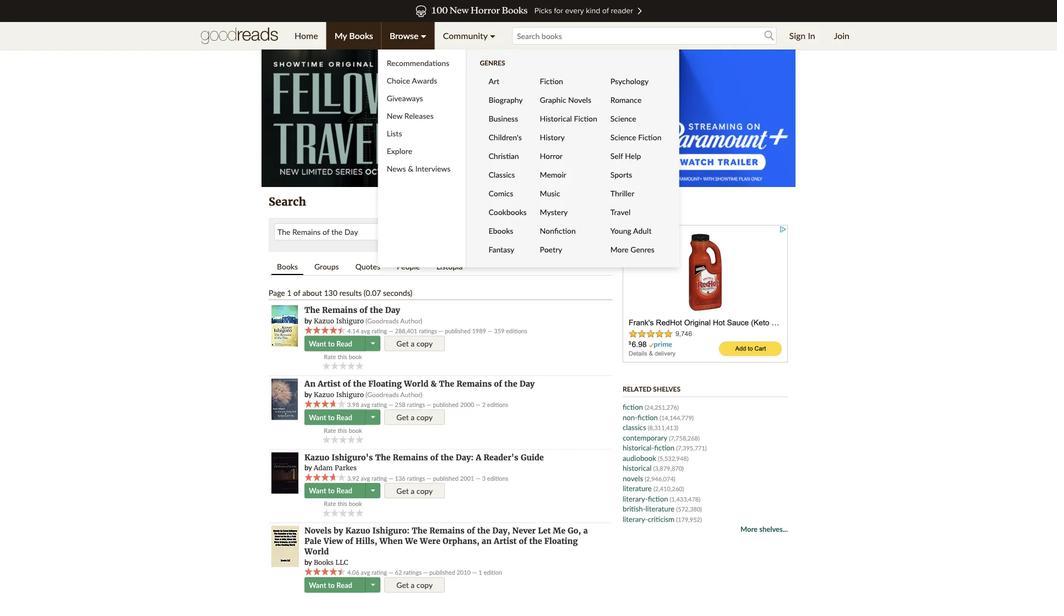 Task type: vqa. For each thing, say whether or not it's contained in the screenshot.


Task type: describe. For each thing, give the bounding box(es) containing it.
travel link
[[602, 203, 666, 221]]

want to read button for artist
[[305, 410, 367, 425]]

in
[[808, 30, 816, 41]]

sign in
[[790, 30, 816, 41]]

an artist of the floating w... image
[[272, 379, 298, 421]]

of inside the remains of the day by kazuo ishiguro (goodreads author)
[[360, 306, 368, 316]]

never
[[513, 527, 536, 537]]

contemporary link
[[623, 434, 668, 443]]

related
[[623, 385, 652, 393]]

menu containing home
[[286, 22, 679, 268]]

romance
[[611, 95, 642, 104]]

import
[[623, 206, 642, 214]]

a inside novels by kazuo ishiguro: the remains of the day, never let me go, a pale view of hills, when we were orphans, an artist of the floating world by books llc
[[584, 527, 588, 537]]

get for of
[[397, 487, 409, 496]]

want for an artist of the floating world & the remains of the day
[[309, 413, 326, 422]]

the up an
[[477, 527, 490, 537]]

get a copy for of
[[397, 487, 433, 496]]

novels by kazuo ishiguro: the remains of the day, never let me go, a pale view of hills, when we were orphans, an artist of the floating world heading
[[305, 527, 588, 557]]

groups
[[315, 262, 339, 271]]

a for (goodreads
[[411, 339, 415, 349]]

orphans,
[[443, 537, 480, 547]]

rate for artist
[[324, 427, 336, 435]]

novels by kazuo ishiguro: t... image
[[272, 527, 299, 568]]

get for day
[[397, 339, 409, 349]]

ratings for the
[[404, 569, 422, 577]]

get a copy button for day
[[384, 336, 445, 352]]

author) inside "an artist of the floating world & the remains of the day by kazuo ishiguro (goodreads author)"
[[400, 391, 422, 399]]

novels by kazuo ishiguro: the remains of the day, never let me go, a pale view of hills, when we were orphans, an artist of the floating world by books llc
[[305, 527, 588, 567]]

kazuo ishiguro link for remains
[[314, 317, 364, 326]]

get a copy for floating
[[397, 413, 433, 422]]

288,401
[[395, 328, 418, 335]]

avg for by
[[361, 569, 370, 577]]

of up orphans,
[[467, 527, 475, 537]]

results
[[340, 288, 362, 298]]

by inside "an artist of the floating world & the remains of the day by kazuo ishiguro (goodreads author)"
[[305, 390, 312, 399]]

to for ishiguro's
[[328, 487, 335, 496]]

business link
[[480, 109, 531, 128]]

want to read for ishiguro's
[[309, 487, 352, 496]]

page 1 of about 130 results (0.07 seconds)
[[269, 288, 413, 298]]

memoir link
[[531, 165, 602, 184]]

literature link
[[623, 485, 652, 494]]

ishiguro inside the remains of the day by kazuo ishiguro (goodreads author)
[[336, 317, 364, 326]]

— left 2
[[476, 401, 481, 409]]

let
[[538, 527, 551, 537]]

day inside the remains of the day by kazuo ishiguro (goodreads author)
[[385, 306, 400, 316]]

more inside 'link'
[[611, 245, 629, 254]]

(0.07
[[364, 288, 381, 298]]

1 literary- from the top
[[623, 495, 648, 504]]

of right view
[[345, 537, 353, 547]]

(8,311,413)
[[648, 425, 679, 432]]

books inside menu
[[349, 30, 373, 41]]

art
[[489, 76, 500, 86]]

read for ishiguro's
[[337, 487, 352, 496]]

3 editions link
[[482, 475, 509, 483]]

get a copy for day
[[397, 339, 433, 349]]

(7,758,268)
[[669, 435, 700, 442]]

ebooks
[[489, 226, 514, 235]]

artist inside novels by kazuo ishiguro: the remains of the day, never let me go, a pale view of hills, when we were orphans, an artist of the floating world by books llc
[[494, 537, 517, 547]]

children's link
[[480, 128, 531, 147]]

my books
[[335, 30, 373, 41]]

the inside the 'kazuo ishiguro's the remains of the day: a reader's guide by adam parkes'
[[375, 453, 391, 463]]

book for remains
[[349, 353, 362, 361]]

classics
[[623, 424, 646, 432]]

join
[[834, 30, 850, 41]]

community ▾
[[443, 30, 496, 41]]

0 horizontal spatial books
[[277, 262, 298, 271]]

fiction up non-
[[623, 403, 643, 412]]

book for ishiguro's
[[349, 501, 362, 508]]

historical
[[623, 464, 652, 473]]

— down the 'kazuo ishiguro's the remains of the day: a reader's guide by adam parkes'
[[427, 475, 432, 483]]

nonfiction link
[[531, 221, 602, 240]]

import books
[[623, 206, 662, 214]]

explore link
[[378, 142, 466, 160]]

rate for remains
[[324, 353, 336, 361]]

book for artist
[[349, 427, 362, 435]]

rate this book for remains
[[324, 353, 362, 361]]

1 vertical spatial literature
[[646, 505, 675, 514]]

2 editions link
[[482, 401, 509, 409]]

romance link
[[602, 90, 666, 109]]

poetry link
[[531, 240, 602, 259]]

biography
[[489, 95, 523, 104]]

0 horizontal spatial 1
[[287, 288, 292, 298]]

kazuo ishiguro's the remain... image
[[272, 453, 299, 494]]

books llc link
[[314, 559, 348, 567]]

want for novels by kazuo ishiguro: the remains of the day, never let me go, a pale view of hills, when we were orphans, an artist of the floating world
[[309, 581, 326, 590]]

(goodreads inside the remains of the day by kazuo ishiguro (goodreads author)
[[366, 317, 399, 325]]

kazuo inside "an artist of the floating world & the remains of the day by kazuo ishiguro (goodreads author)"
[[314, 391, 334, 399]]

day inside "an artist of the floating world & the remains of the day by kazuo ishiguro (goodreads author)"
[[520, 379, 535, 389]]

fiction link
[[623, 403, 643, 412]]

rating for remains
[[372, 328, 387, 335]]

kazuo ishiguro link for artist
[[314, 391, 364, 399]]

(3,879,870)
[[654, 465, 684, 473]]

young
[[611, 226, 632, 235]]

historical-
[[623, 444, 655, 453]]

Search books text field
[[512, 27, 777, 45]]

fantasy
[[489, 245, 515, 254]]

science for science fiction
[[611, 132, 637, 142]]

explore
[[387, 146, 412, 156]]

ishiguro inside "an artist of the floating world & the remains of the day by kazuo ishiguro (goodreads author)"
[[336, 391, 364, 399]]

published for day
[[445, 328, 471, 335]]

reader's
[[484, 453, 519, 463]]

4.14 avg rating — 288,401 ratings
[[346, 328, 437, 335]]

4.06
[[347, 569, 359, 577]]

& inside menu
[[408, 164, 414, 173]]

home link
[[286, 22, 326, 50]]

fiction up british-literature link
[[648, 495, 668, 504]]

—                 published                2000               — 2 editions
[[425, 401, 509, 409]]

— left 359
[[488, 328, 493, 335]]

get a copy for the
[[397, 581, 433, 590]]

— right 288,401
[[439, 328, 444, 335]]

fantasy link
[[480, 240, 531, 259]]

of down never
[[519, 537, 527, 547]]

christian link
[[480, 147, 531, 165]]

poetry
[[540, 245, 563, 254]]

— left 136
[[389, 475, 394, 483]]

ratings for of
[[407, 475, 425, 483]]

adam
[[314, 464, 333, 473]]

(179,952)
[[677, 516, 702, 524]]

—                 published                2001               — 3 editions
[[425, 475, 509, 483]]

historical
[[540, 114, 572, 123]]

history
[[540, 132, 565, 142]]

fiction for science fiction
[[638, 132, 662, 142]]

2000
[[460, 401, 474, 409]]

ratings for floating
[[407, 401, 425, 409]]

choice awards link
[[378, 72, 466, 89]]

more inside the fiction (24,251,276) non-fiction (14,144,779) classics (8,311,413) contemporary (7,758,268) historical-fiction (7,395,771) audiobook (5,532,948) historical (3,879,870) novels (2,946,074) literature (2,410,260) literary-fiction (1,433,478) british-literature (572,380) literary-criticism (179,952) more shelves...
[[741, 525, 758, 534]]

an
[[482, 537, 492, 547]]

want to read button for ishiguro's
[[305, 484, 367, 499]]

self
[[611, 151, 623, 161]]

literary-fiction link
[[623, 495, 668, 504]]

want to read button for by
[[305, 578, 367, 593]]

new releases link
[[378, 107, 466, 124]]

of left about
[[294, 288, 301, 298]]

the remains of the day image
[[272, 306, 298, 347]]

read for artist
[[337, 413, 352, 422]]

parkes
[[335, 464, 357, 473]]

community ▾ button
[[435, 22, 504, 50]]

fiction up the classics at bottom
[[638, 413, 658, 422]]

copy for the
[[417, 581, 433, 590]]

people link
[[391, 259, 426, 274]]

criticism
[[648, 515, 675, 524]]

the inside "an artist of the floating world & the remains of the day by kazuo ishiguro (goodreads author)"
[[439, 379, 455, 389]]

the down the let
[[529, 537, 542, 547]]

get a copy button for the
[[384, 578, 445, 593]]

(goodreads inside "an artist of the floating world & the remains of the day by kazuo ishiguro (goodreads author)"
[[366, 391, 399, 399]]

sign
[[790, 30, 806, 41]]

history link
[[531, 128, 602, 147]]

avg for artist
[[361, 401, 370, 409]]

books inside novels by kazuo ishiguro: the remains of the day, never let me go, a pale view of hills, when we were orphans, an artist of the floating world by books llc
[[314, 559, 334, 567]]

christian
[[489, 151, 519, 161]]

related shelves link
[[623, 385, 681, 393]]

science link
[[602, 109, 666, 128]]

0 vertical spatial fiction
[[540, 76, 563, 86]]

comics
[[489, 189, 514, 198]]

fiction up (5,532,948)
[[655, 444, 675, 453]]

lists
[[387, 129, 402, 138]]

rate for ishiguro's
[[324, 501, 336, 508]]

130
[[324, 288, 338, 298]]

self help
[[611, 151, 641, 161]]

this for remains
[[338, 353, 347, 361]]

by down pale
[[305, 558, 312, 567]]

3.92
[[347, 475, 359, 483]]

graphic novels link
[[531, 90, 602, 109]]

4.06 avg rating — 62 ratings
[[346, 569, 422, 577]]

the remains of the day link
[[305, 306, 400, 316]]

published for floating
[[433, 401, 459, 409]]

classics
[[489, 170, 515, 179]]

3.92 avg rating — 136 ratings
[[346, 475, 425, 483]]

(24,251,276)
[[645, 404, 679, 412]]

the remains of the day heading
[[305, 306, 400, 316]]

3
[[482, 475, 486, 483]]

an artist of the floating world & the remains of the day heading
[[305, 379, 535, 389]]

of inside the 'kazuo ishiguro's the remains of the day: a reader's guide by adam parkes'
[[430, 453, 439, 463]]



Task type: locate. For each thing, give the bounding box(es) containing it.
0 vertical spatial editions
[[506, 328, 528, 335]]

1 horizontal spatial more
[[741, 525, 758, 534]]

avg right 3.98
[[361, 401, 370, 409]]

1 ▾ from the left
[[421, 30, 427, 41]]

about
[[302, 288, 322, 298]]

2 (goodreads from the top
[[366, 391, 399, 399]]

kazuo down an
[[314, 391, 334, 399]]

kazuo up 'hills,'
[[346, 527, 370, 537]]

2 avg from the top
[[361, 401, 370, 409]]

3 rate from the top
[[324, 501, 336, 508]]

get a copy button down 288,401
[[384, 336, 445, 352]]

0 vertical spatial day
[[385, 306, 400, 316]]

published for the
[[430, 569, 455, 577]]

self help link
[[602, 147, 666, 165]]

want for kazuo ishiguro's the remains of the day: a reader's guide
[[309, 487, 326, 496]]

0 vertical spatial &
[[408, 164, 414, 173]]

(goodreads
[[366, 317, 399, 325], [366, 391, 399, 399]]

get a copy button down 136
[[384, 484, 445, 499]]

— right 62 at the bottom left of the page
[[423, 569, 428, 577]]

0 horizontal spatial world
[[305, 547, 329, 557]]

want to read
[[309, 340, 352, 349], [309, 413, 352, 422], [309, 487, 352, 496], [309, 581, 352, 590]]

0 vertical spatial novels
[[568, 95, 592, 104]]

read for by
[[337, 581, 352, 590]]

remains up 136
[[393, 453, 428, 463]]

▾ inside "popup button"
[[421, 30, 427, 41]]

3 copy from the top
[[417, 487, 433, 496]]

(572,380)
[[677, 506, 702, 514]]

3 rate this book from the top
[[324, 501, 362, 508]]

science fiction
[[611, 132, 662, 142]]

1 horizontal spatial fiction
[[574, 114, 598, 123]]

1 horizontal spatial &
[[431, 379, 437, 389]]

1989
[[472, 328, 486, 335]]

the down about
[[305, 306, 320, 316]]

sign in link
[[781, 22, 824, 50]]

copy for floating
[[417, 413, 433, 422]]

by up view
[[334, 527, 343, 537]]

to for artist
[[328, 413, 335, 422]]

2 vertical spatial editions
[[487, 475, 509, 483]]

4 want to read from the top
[[309, 581, 352, 590]]

136
[[395, 475, 406, 483]]

2 get a copy from the top
[[397, 413, 433, 422]]

1 want from the top
[[309, 340, 326, 349]]

non-fiction link
[[623, 413, 658, 422]]

book down 4.14
[[349, 353, 362, 361]]

2 rating from the top
[[372, 401, 387, 409]]

(7,395,771)
[[677, 445, 707, 452]]

home
[[295, 30, 318, 41]]

a down "4.06 avg rating — 62 ratings" at left bottom
[[411, 581, 415, 590]]

2 this from the top
[[338, 427, 347, 435]]

want to read for remains
[[309, 340, 352, 349]]

1 vertical spatial editions
[[487, 401, 509, 409]]

2 read from the top
[[337, 413, 352, 422]]

by right the remains of the day 'image'
[[305, 317, 312, 325]]

avg for ishiguro's
[[361, 475, 370, 483]]

the inside the remains of the day by kazuo ishiguro (goodreads author)
[[305, 306, 320, 316]]

the up —                 published                2000               — 2 editions
[[439, 379, 455, 389]]

british-literature link
[[623, 505, 675, 514]]

0 vertical spatial kazuo ishiguro link
[[314, 317, 364, 326]]

2 want to read button from the top
[[305, 410, 367, 425]]

2 vertical spatial book
[[349, 501, 362, 508]]

2 vertical spatial rate this book
[[324, 501, 362, 508]]

fiction up history link
[[574, 114, 598, 123]]

genres down adult
[[631, 245, 655, 254]]

get down 62 at the bottom left of the page
[[397, 581, 409, 590]]

3 rating from the top
[[372, 475, 387, 483]]

0 vertical spatial author)
[[400, 317, 422, 325]]

the up 2 editions link
[[505, 379, 518, 389]]

young adult
[[611, 226, 652, 235]]

▾ inside dropdown button
[[490, 30, 496, 41]]

novels
[[568, 95, 592, 104], [305, 527, 332, 537]]

▾ for community ▾
[[490, 30, 496, 41]]

read
[[337, 340, 352, 349], [337, 413, 352, 422], [337, 487, 352, 496], [337, 581, 352, 590]]

travel
[[611, 207, 631, 217]]

rating for by
[[372, 569, 387, 577]]

books up page at left
[[277, 262, 298, 271]]

read down '3.92'
[[337, 487, 352, 496]]

help
[[625, 151, 641, 161]]

0 vertical spatial genres
[[480, 59, 505, 67]]

a down "an artist of the floating world & the remains of the day by kazuo ishiguro (goodreads author)"
[[411, 413, 415, 422]]

kazuo ishiguro link down the remains of the day heading
[[314, 317, 364, 326]]

artist down day,
[[494, 537, 517, 547]]

2
[[482, 401, 486, 409]]

listopia link
[[431, 259, 468, 274]]

recommendations
[[387, 58, 450, 67]]

get a copy down 62 at the bottom left of the page
[[397, 581, 433, 590]]

the up we on the bottom
[[412, 527, 427, 537]]

fiction (24,251,276) non-fiction (14,144,779) classics (8,311,413) contemporary (7,758,268) historical-fiction (7,395,771) audiobook (5,532,948) historical (3,879,870) novels (2,946,074) literature (2,410,260) literary-fiction (1,433,478) british-literature (572,380) literary-criticism (179,952) more shelves...
[[623, 403, 788, 534]]

genres inside 'link'
[[631, 245, 655, 254]]

1 vertical spatial advertisement region
[[623, 225, 788, 363]]

1 horizontal spatial ▾
[[490, 30, 496, 41]]

an artist of the floating world & the remains of the day by kazuo ishiguro (goodreads author)
[[305, 379, 535, 399]]

0 horizontal spatial novels
[[305, 527, 332, 537]]

& inside "an artist of the floating world & the remains of the day by kazuo ishiguro (goodreads author)"
[[431, 379, 437, 389]]

1 vertical spatial floating
[[545, 537, 578, 547]]

1 to from the top
[[328, 340, 335, 349]]

avg for remains
[[361, 328, 370, 335]]

science for science
[[611, 114, 637, 123]]

1 vertical spatial books
[[277, 262, 298, 271]]

kazuo inside novels by kazuo ishiguro: the remains of the day, never let me go, a pale view of hills, when we were orphans, an artist of the floating world by books llc
[[346, 527, 370, 537]]

read down 4.06
[[337, 581, 352, 590]]

2 science from the top
[[611, 132, 637, 142]]

(goodreads up 4.14 avg rating — 288,401 ratings
[[366, 317, 399, 325]]

menu
[[286, 22, 679, 268]]

2 copy from the top
[[417, 413, 433, 422]]

the left day:
[[441, 453, 454, 463]]

new releases
[[387, 111, 434, 120]]

0 horizontal spatial genres
[[480, 59, 505, 67]]

get a copy button for floating
[[384, 410, 445, 425]]

3 avg from the top
[[361, 475, 370, 483]]

— right 2010 at the left
[[472, 569, 477, 577]]

page
[[269, 288, 285, 298]]

ishiguro:
[[373, 527, 410, 537]]

3 get from the top
[[397, 487, 409, 496]]

4 want from the top
[[309, 581, 326, 590]]

nonfiction
[[540, 226, 576, 235]]

2 rate from the top
[[324, 427, 336, 435]]

1 want to read button from the top
[[305, 336, 367, 352]]

1 horizontal spatial novels
[[568, 95, 592, 104]]

4 get a copy button from the top
[[384, 578, 445, 593]]

2 horizontal spatial fiction
[[638, 132, 662, 142]]

kazuo ishiguro link up 3.98
[[314, 391, 364, 399]]

get a copy button down 258
[[384, 410, 445, 425]]

contemporary
[[623, 434, 668, 443]]

literary-
[[623, 495, 648, 504], [623, 515, 648, 524]]

3 this from the top
[[338, 501, 347, 508]]

get a copy down 136
[[397, 487, 433, 496]]

floating inside "an artist of the floating world & the remains of the day by kazuo ishiguro (goodreads author)"
[[368, 379, 402, 389]]

copy down —                 published                2010               — 1 edition
[[417, 581, 433, 590]]

4 avg from the top
[[361, 569, 370, 577]]

3 book from the top
[[349, 501, 362, 508]]

the inside the 'kazuo ishiguro's the remains of the day: a reader's guide by adam parkes'
[[441, 453, 454, 463]]

of up 3.98
[[343, 379, 351, 389]]

1 get a copy from the top
[[397, 339, 433, 349]]

artist inside "an artist of the floating world & the remains of the day by kazuo ishiguro (goodreads author)"
[[318, 379, 341, 389]]

kazuo inside the 'kazuo ishiguro's the remains of the day: a reader's guide by adam parkes'
[[305, 453, 329, 463]]

graphic novels
[[540, 95, 592, 104]]

my
[[335, 30, 347, 41]]

100 new horror recommendations for (nearly) every reader image
[[88, 0, 969, 22]]

remains
[[322, 306, 357, 316], [457, 379, 492, 389], [393, 453, 428, 463], [430, 527, 465, 537]]

remains inside novels by kazuo ishiguro: the remains of the day, never let me go, a pale view of hills, when we were orphans, an artist of the floating world by books llc
[[430, 527, 465, 537]]

of left day:
[[430, 453, 439, 463]]

rate this book
[[324, 353, 362, 361], [324, 427, 362, 435], [324, 501, 362, 508]]

remains up 2000
[[457, 379, 492, 389]]

1 science from the top
[[611, 114, 637, 123]]

2 vertical spatial books
[[314, 559, 334, 567]]

editions for of
[[487, 401, 509, 409]]

of up 2 editions link
[[494, 379, 502, 389]]

advertisement region
[[262, 50, 796, 187], [623, 225, 788, 363]]

rate up ishiguro's
[[324, 427, 336, 435]]

science inside 'link'
[[611, 114, 637, 123]]

2 vertical spatial rate
[[324, 501, 336, 508]]

— down "an artist of the floating world & the remains of the day by kazuo ishiguro (goodreads author)"
[[427, 401, 432, 409]]

more down young
[[611, 245, 629, 254]]

1 horizontal spatial 1
[[479, 569, 482, 577]]

0 vertical spatial artist
[[318, 379, 341, 389]]

more shelves... link
[[741, 525, 788, 535]]

a for day,
[[411, 581, 415, 590]]

1 vertical spatial genres
[[631, 245, 655, 254]]

1 vertical spatial 1
[[479, 569, 482, 577]]

read for remains
[[337, 340, 352, 349]]

novels inside novels by kazuo ishiguro: the remains of the day, never let me go, a pale view of hills, when we were orphans, an artist of the floating world by books llc
[[305, 527, 332, 537]]

1 vertical spatial science
[[611, 132, 637, 142]]

lists link
[[378, 124, 466, 142]]

cookbooks link
[[480, 203, 531, 221]]

author) down an artist of the floating world & the remains of the day link
[[400, 391, 422, 399]]

3 want to read from the top
[[309, 487, 352, 496]]

1 vertical spatial world
[[305, 547, 329, 557]]

by inside the 'kazuo ishiguro's the remains of the day: a reader's guide by adam parkes'
[[305, 464, 312, 473]]

seconds)
[[383, 288, 413, 298]]

0 horizontal spatial fiction
[[540, 76, 563, 86]]

3 want from the top
[[309, 487, 326, 496]]

editions for guide
[[487, 475, 509, 483]]

more genres
[[611, 245, 655, 254]]

thriller link
[[602, 184, 666, 203]]

thriller
[[611, 189, 635, 198]]

browse ▾ button
[[382, 22, 435, 50]]

a for remains
[[411, 413, 415, 422]]

1 vertical spatial &
[[431, 379, 437, 389]]

published left 2000
[[433, 401, 459, 409]]

0 vertical spatial book
[[349, 353, 362, 361]]

1 edition link
[[479, 569, 502, 577]]

copy
[[417, 339, 433, 349], [417, 413, 433, 422], [417, 487, 433, 496], [417, 581, 433, 590]]

want to read button down 4.14
[[305, 336, 367, 352]]

1 vertical spatial fiction
[[574, 114, 598, 123]]

0 horizontal spatial more
[[611, 245, 629, 254]]

want to read down 4.14
[[309, 340, 352, 349]]

2001
[[460, 475, 474, 483]]

want to read for by
[[309, 581, 352, 590]]

published left 2010 at the left
[[430, 569, 455, 577]]

world down pale
[[305, 547, 329, 557]]

4 read from the top
[[337, 581, 352, 590]]

2 author) from the top
[[400, 391, 422, 399]]

0 vertical spatial this
[[338, 353, 347, 361]]

3 get a copy button from the top
[[384, 484, 445, 499]]

1 vertical spatial rate this book
[[324, 427, 362, 435]]

1 vertical spatial rate
[[324, 427, 336, 435]]

by inside the remains of the day by kazuo ishiguro (goodreads author)
[[305, 317, 312, 325]]

author) inside the remains of the day by kazuo ishiguro (goodreads author)
[[400, 317, 422, 325]]

rating for ishiguro's
[[372, 475, 387, 483]]

quotes link
[[350, 259, 386, 274]]

— left 3
[[476, 475, 481, 483]]

copy down 288,401
[[417, 339, 433, 349]]

world
[[404, 379, 429, 389], [305, 547, 329, 557]]

4 copy from the top
[[417, 581, 433, 590]]

this for ishiguro's
[[338, 501, 347, 508]]

kazuo ishiguro's the remains of the day: a reader's guide by adam parkes
[[305, 453, 544, 473]]

want right the remains of the day 'image'
[[309, 340, 326, 349]]

want to read button down 4.06
[[305, 578, 367, 593]]

published for of
[[433, 475, 459, 483]]

to down books llc link
[[328, 581, 335, 590]]

get a copy
[[397, 339, 433, 349], [397, 413, 433, 422], [397, 487, 433, 496], [397, 581, 433, 590]]

historical-fiction link
[[623, 444, 675, 453]]

music link
[[531, 184, 602, 203]]

3 want to read button from the top
[[305, 484, 367, 499]]

1 rate from the top
[[324, 353, 336, 361]]

4 get a copy from the top
[[397, 581, 433, 590]]

ratings right 258
[[407, 401, 425, 409]]

rating for artist
[[372, 401, 387, 409]]

floating up 3.98 avg rating — 258 ratings on the left bottom of the page
[[368, 379, 402, 389]]

a
[[476, 453, 482, 463]]

copy for of
[[417, 487, 433, 496]]

classics link
[[480, 165, 531, 184]]

get a copy button for of
[[384, 484, 445, 499]]

book down '3.92'
[[349, 501, 362, 508]]

1 horizontal spatial floating
[[545, 537, 578, 547]]

1 vertical spatial (goodreads
[[366, 391, 399, 399]]

remains inside the remains of the day by kazuo ishiguro (goodreads author)
[[322, 306, 357, 316]]

1 (goodreads from the top
[[366, 317, 399, 325]]

historical fiction
[[540, 114, 598, 123]]

2 get a copy button from the top
[[384, 410, 445, 425]]

None submit
[[544, 224, 581, 241]]

editions right 3
[[487, 475, 509, 483]]

1 right page at left
[[287, 288, 292, 298]]

1 kazuo ishiguro link from the top
[[314, 317, 364, 326]]

▾ for browse ▾
[[421, 30, 427, 41]]

0 vertical spatial advertisement region
[[262, 50, 796, 187]]

fiction
[[540, 76, 563, 86], [574, 114, 598, 123], [638, 132, 662, 142]]

— left 62 at the bottom left of the page
[[389, 569, 394, 577]]

read down 3.98
[[337, 413, 352, 422]]

giveaways
[[387, 93, 423, 103]]

get for the
[[397, 581, 409, 590]]

0 horizontal spatial ▾
[[421, 30, 427, 41]]

1 vertical spatial more
[[741, 525, 758, 534]]

1 vertical spatial this
[[338, 427, 347, 435]]

import books link
[[623, 206, 662, 214]]

359 editions link
[[494, 328, 528, 335]]

news
[[387, 164, 406, 173]]

0 horizontal spatial artist
[[318, 379, 341, 389]]

interviews
[[416, 164, 451, 173]]

world inside novels by kazuo ishiguro: the remains of the day, never let me go, a pale view of hills, when we were orphans, an artist of the floating world by books llc
[[305, 547, 329, 557]]

1 horizontal spatial artist
[[494, 537, 517, 547]]

fiction
[[623, 403, 643, 412], [638, 413, 658, 422], [655, 444, 675, 453], [648, 495, 668, 504]]

a down 3.92 avg rating — 136 ratings
[[411, 487, 415, 496]]

editions for author)
[[506, 328, 528, 335]]

0 vertical spatial books
[[349, 30, 373, 41]]

Search by Book Title, Author, or ISBN text field
[[274, 224, 541, 241]]

1 vertical spatial literary-
[[623, 515, 648, 524]]

0 vertical spatial rate
[[324, 353, 336, 361]]

editions right 359
[[506, 328, 528, 335]]

news & interviews link
[[378, 160, 466, 177]]

0 vertical spatial science
[[611, 114, 637, 123]]

1 vertical spatial kazuo ishiguro link
[[314, 391, 364, 399]]

news & interviews
[[387, 164, 451, 173]]

0 vertical spatial rate this book
[[324, 353, 362, 361]]

1 avg from the top
[[361, 328, 370, 335]]

floating inside novels by kazuo ishiguro: the remains of the day, never let me go, a pale view of hills, when we were orphans, an artist of the floating world by books llc
[[545, 537, 578, 547]]

a for reader's
[[411, 487, 415, 496]]

2 get from the top
[[397, 413, 409, 422]]

1 vertical spatial novels
[[305, 527, 332, 537]]

this for artist
[[338, 427, 347, 435]]

1 vertical spatial ishiguro
[[336, 391, 364, 399]]

fiction for historical fiction
[[574, 114, 598, 123]]

get for floating
[[397, 413, 409, 422]]

get a copy button down 62 at the bottom left of the page
[[384, 578, 445, 593]]

the down (0.07
[[370, 306, 383, 316]]

of
[[294, 288, 301, 298], [360, 306, 368, 316], [343, 379, 351, 389], [494, 379, 502, 389], [430, 453, 439, 463], [467, 527, 475, 537], [345, 537, 353, 547], [519, 537, 527, 547]]

ratings right 136
[[407, 475, 425, 483]]

1 ishiguro from the top
[[336, 317, 364, 326]]

0 horizontal spatial day
[[385, 306, 400, 316]]

novels inside menu
[[568, 95, 592, 104]]

1 vertical spatial day
[[520, 379, 535, 389]]

3 read from the top
[[337, 487, 352, 496]]

more genres link
[[602, 240, 666, 259]]

this down the remains of the day by kazuo ishiguro (goodreads author)
[[338, 353, 347, 361]]

ratings for day
[[419, 328, 437, 335]]

want to read down 3.98
[[309, 413, 352, 422]]

— left 258
[[389, 401, 394, 409]]

0 vertical spatial floating
[[368, 379, 402, 389]]

— left 288,401
[[389, 328, 394, 335]]

2 want from the top
[[309, 413, 326, 422]]

published left 1989
[[445, 328, 471, 335]]

hills,
[[356, 537, 377, 547]]

literature down novels link
[[623, 485, 652, 494]]

want down adam
[[309, 487, 326, 496]]

2 rate this book from the top
[[324, 427, 362, 435]]

0 vertical spatial more
[[611, 245, 629, 254]]

0 horizontal spatial floating
[[368, 379, 402, 389]]

by
[[305, 317, 312, 325], [305, 390, 312, 399], [305, 464, 312, 473], [334, 527, 343, 537], [305, 558, 312, 567]]

1 horizontal spatial books
[[314, 559, 334, 567]]

359
[[494, 328, 505, 335]]

1 horizontal spatial genres
[[631, 245, 655, 254]]

1 author) from the top
[[400, 317, 422, 325]]

& up —                 published                2000               — 2 editions
[[431, 379, 437, 389]]

2 horizontal spatial books
[[349, 30, 373, 41]]

(2,410,260)
[[654, 486, 684, 493]]

books
[[349, 30, 373, 41], [277, 262, 298, 271], [314, 559, 334, 567]]

books
[[644, 206, 662, 214]]

get a copy down 258
[[397, 413, 433, 422]]

rate this book for ishiguro's
[[324, 501, 362, 508]]

world inside "an artist of the floating world & the remains of the day by kazuo ishiguro (goodreads author)"
[[404, 379, 429, 389]]

2 literary- from the top
[[623, 515, 648, 524]]

avg right 4.14
[[361, 328, 370, 335]]

1 this from the top
[[338, 353, 347, 361]]

new
[[387, 111, 403, 120]]

2 vertical spatial this
[[338, 501, 347, 508]]

view
[[324, 537, 343, 547]]

copy for day
[[417, 339, 433, 349]]

remains inside "an artist of the floating world & the remains of the day by kazuo ishiguro (goodreads author)"
[[457, 379, 492, 389]]

published left 2001
[[433, 475, 459, 483]]

rate this book for artist
[[324, 427, 362, 435]]

the up 3.92 avg rating — 136 ratings
[[375, 453, 391, 463]]

1 copy from the top
[[417, 339, 433, 349]]

0 vertical spatial literary-
[[623, 495, 648, 504]]

were
[[420, 537, 441, 547]]

read down 4.14
[[337, 340, 352, 349]]

—                 published                1989               — 359 editions
[[437, 328, 528, 335]]

ishiguro up 3.98
[[336, 391, 364, 399]]

classics link
[[623, 424, 646, 432]]

want to read down adam parkes 'link'
[[309, 487, 352, 496]]

genres up the "art" at the left of page
[[480, 59, 505, 67]]

1 read from the top
[[337, 340, 352, 349]]

want down books llc link
[[309, 581, 326, 590]]

0 vertical spatial ishiguro
[[336, 317, 364, 326]]

the inside novels by kazuo ishiguro: the remains of the day, never let me go, a pale view of hills, when we were orphans, an artist of the floating world by books llc
[[412, 527, 427, 537]]

▾ right 'browse'
[[421, 30, 427, 41]]

get down 258
[[397, 413, 409, 422]]

to for by
[[328, 581, 335, 590]]

0 vertical spatial (goodreads
[[366, 317, 399, 325]]

1 vertical spatial author)
[[400, 391, 422, 399]]

literary- up the british-
[[623, 495, 648, 504]]

want to read button for remains
[[305, 336, 367, 352]]

2 want to read from the top
[[309, 413, 352, 422]]

my books link
[[326, 22, 382, 50]]

rating
[[372, 328, 387, 335], [372, 401, 387, 409], [372, 475, 387, 483], [372, 569, 387, 577]]

3 get a copy from the top
[[397, 487, 433, 496]]

(goodreads up 3.98 avg rating — 258 ratings on the left bottom of the page
[[366, 391, 399, 399]]

artist right an
[[318, 379, 341, 389]]

to for remains
[[328, 340, 335, 349]]

1 vertical spatial artist
[[494, 537, 517, 547]]

▾
[[421, 30, 427, 41], [490, 30, 496, 41]]

this
[[338, 353, 347, 361], [338, 427, 347, 435], [338, 501, 347, 508]]

1 rate this book from the top
[[324, 353, 362, 361]]

want for the remains of the day
[[309, 340, 326, 349]]

1 horizontal spatial day
[[520, 379, 535, 389]]

1 rating from the top
[[372, 328, 387, 335]]

browse
[[390, 30, 419, 41]]

1 book from the top
[[349, 353, 362, 361]]

4 get from the top
[[397, 581, 409, 590]]

the inside the remains of the day by kazuo ishiguro (goodreads author)
[[370, 306, 383, 316]]

want to read button down 3.98
[[305, 410, 367, 425]]

kazuo ishiguro's the remains of the day: a reader's guide heading
[[305, 453, 544, 463]]

0 vertical spatial world
[[404, 379, 429, 389]]

2 ishiguro from the top
[[336, 391, 364, 399]]

1 vertical spatial book
[[349, 427, 362, 435]]

books right my
[[349, 30, 373, 41]]

2 ▾ from the left
[[490, 30, 496, 41]]

2 to from the top
[[328, 413, 335, 422]]

1 get a copy button from the top
[[384, 336, 445, 352]]

4 rating from the top
[[372, 569, 387, 577]]

remains inside the 'kazuo ishiguro's the remains of the day: a reader's guide by adam parkes'
[[393, 453, 428, 463]]

2 kazuo ishiguro link from the top
[[314, 391, 364, 399]]

editions right 2
[[487, 401, 509, 409]]

3.98
[[347, 401, 359, 409]]

kazuo inside the remains of the day by kazuo ishiguro (goodreads author)
[[314, 317, 334, 326]]

0 vertical spatial literature
[[623, 485, 652, 494]]

1 horizontal spatial world
[[404, 379, 429, 389]]

world up 258
[[404, 379, 429, 389]]

Search for books to add to your shelves search field
[[512, 27, 777, 45]]

2 book from the top
[[349, 427, 362, 435]]

4 want to read button from the top
[[305, 578, 367, 593]]

4 to from the top
[[328, 581, 335, 590]]

to down adam parkes 'link'
[[328, 487, 335, 496]]

the up 3.98
[[353, 379, 366, 389]]

3 to from the top
[[328, 487, 335, 496]]

an artist of the floating world & the remains of the day link
[[305, 379, 535, 389]]

0 horizontal spatial &
[[408, 164, 414, 173]]

1 want to read from the top
[[309, 340, 352, 349]]

of down (0.07
[[360, 306, 368, 316]]

2 vertical spatial fiction
[[638, 132, 662, 142]]

science down romance
[[611, 114, 637, 123]]

llc
[[336, 559, 348, 567]]

1 get from the top
[[397, 339, 409, 349]]

0 vertical spatial 1
[[287, 288, 292, 298]]

want to read for artist
[[309, 413, 352, 422]]

to up ishiguro's
[[328, 413, 335, 422]]



